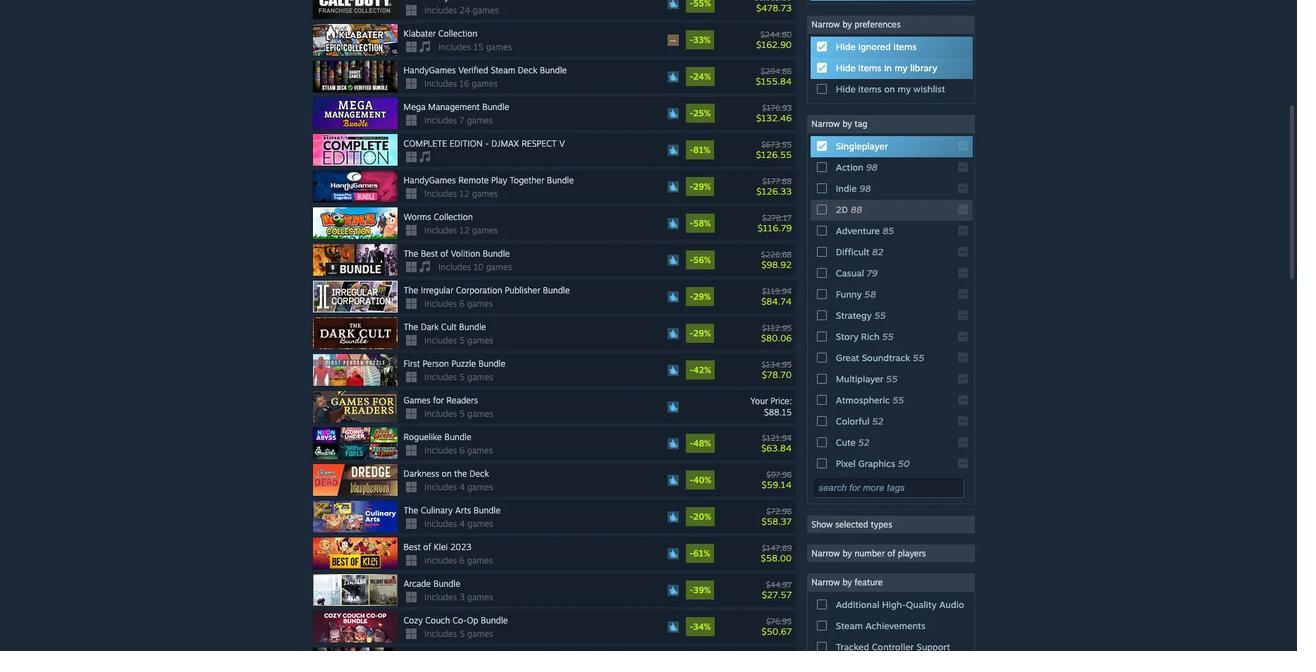 Task type: describe. For each thing, give the bounding box(es) containing it.
$121.94
[[763, 433, 792, 443]]

$147.89
[[762, 543, 792, 553]]

-29% for $84.74
[[690, 291, 711, 302]]

games for $78.70
[[468, 372, 494, 382]]

4 for the
[[460, 482, 465, 492]]

55 for multiplayer 55
[[887, 373, 898, 384]]

includes down the dark cult bundle
[[425, 335, 457, 346]]

the for $84.74
[[404, 285, 419, 296]]

$278.17 $116.79
[[758, 213, 792, 233]]

52 for cute 52
[[859, 437, 870, 448]]

arts
[[456, 505, 471, 516]]

$673.55
[[762, 139, 792, 149]]

88
[[851, 204, 863, 215]]

5 for cult
[[460, 335, 465, 346]]

edition
[[450, 138, 483, 149]]

by for number
[[843, 548, 853, 559]]

op
[[467, 615, 479, 626]]

$226.68
[[762, 249, 792, 259]]

arcade bundle
[[404, 578, 461, 589]]

98 for indie 98
[[860, 183, 872, 194]]

deck for the
[[470, 468, 489, 479]]

preferences
[[855, 19, 901, 30]]

narrow for narrow by number of players
[[812, 548, 841, 559]]

$27.57
[[762, 589, 792, 600]]

hide for hide items on my wishlist
[[836, 83, 856, 95]]

includes 4 games for arts
[[425, 519, 494, 529]]

55 right the rich
[[883, 331, 894, 342]]

$63.84
[[762, 442, 792, 453]]

publisher
[[505, 285, 541, 296]]

players
[[898, 548, 927, 559]]

- for $126.55
[[690, 145, 694, 155]]

$80.06
[[762, 332, 792, 343]]

82
[[873, 246, 884, 258]]

games for $58.37
[[468, 519, 494, 529]]

55 for strategy 55
[[875, 310, 886, 321]]

games for $126.33
[[472, 188, 498, 199]]

handygames remote play together bundle
[[404, 175, 574, 186]]

-29% for $80.06
[[690, 328, 711, 339]]

includes 12 games for $116.79
[[425, 225, 498, 236]]

$116.79
[[758, 222, 792, 233]]

$72.96
[[767, 506, 792, 516]]

includes 5 games for puzzle
[[425, 372, 494, 382]]

12 for $116.79
[[460, 225, 470, 236]]

85
[[883, 225, 895, 236]]

- for $116.79
[[690, 218, 694, 229]]

- for $84.74
[[690, 291, 694, 302]]

includes for $116.79
[[425, 225, 457, 236]]

- for $98.92
[[690, 255, 694, 265]]

pixel graphics 50
[[836, 458, 910, 469]]

funny 58
[[836, 289, 877, 300]]

narrow by preferences
[[812, 19, 901, 30]]

$58.00
[[761, 552, 792, 563]]

games for $50.67
[[468, 629, 494, 639]]

$244.80 $162.90
[[757, 29, 792, 50]]

-39%
[[690, 585, 711, 595]]

$204.86 $155.84
[[756, 66, 792, 86]]

pixel
[[836, 458, 856, 469]]

singleplayer
[[836, 140, 889, 152]]

remote
[[459, 175, 489, 186]]

cult
[[441, 322, 457, 332]]

by for tag
[[843, 119, 853, 129]]

my for in
[[895, 62, 908, 73]]

0 horizontal spatial on
[[442, 468, 452, 479]]

- for $155.84
[[690, 71, 694, 82]]

includes for $78.70
[[425, 372, 457, 382]]

cozy couch co-op bundle
[[404, 615, 508, 626]]

$88.15
[[765, 407, 792, 417]]

wishlist
[[914, 83, 946, 95]]

$58.37
[[762, 515, 792, 527]]

$132.46
[[757, 112, 792, 123]]

$72.96 $58.37
[[762, 506, 792, 527]]

worms collection
[[404, 212, 473, 222]]

5 for readers
[[460, 408, 465, 419]]

klei
[[434, 542, 448, 552]]

selected
[[836, 519, 869, 530]]

adventure
[[836, 225, 880, 236]]

15
[[474, 42, 484, 52]]

narrow by feature
[[812, 577, 883, 588]]

deck for steam
[[518, 65, 538, 76]]

readers
[[447, 395, 478, 406]]

play
[[492, 175, 507, 186]]

includes for $63.84
[[425, 445, 457, 456]]

$126.33
[[757, 185, 792, 197]]

2d
[[836, 204, 849, 215]]

games right 15
[[486, 42, 512, 52]]

2 horizontal spatial of
[[888, 548, 896, 559]]

includes down darkness on the deck
[[425, 482, 457, 492]]

story
[[836, 331, 859, 342]]

cute 52
[[836, 437, 870, 448]]

5 for co-
[[460, 629, 465, 639]]

20%
[[694, 511, 712, 522]]

together
[[510, 175, 545, 186]]

$162.90
[[757, 39, 792, 50]]

- for $59.14
[[690, 475, 694, 485]]

$112.95
[[763, 323, 792, 333]]

mega
[[404, 102, 426, 112]]

indie
[[836, 183, 857, 194]]

hide ignored items
[[836, 41, 917, 52]]

atmospheric 55
[[836, 394, 905, 406]]

34%
[[694, 622, 711, 632]]

- for $126.33
[[690, 181, 694, 192]]

0 horizontal spatial of
[[423, 542, 431, 552]]

hide for hide items in my library
[[836, 62, 856, 73]]

puzzle
[[452, 358, 476, 369]]

includes for $126.33
[[425, 188, 457, 199]]

$84.74
[[762, 295, 792, 307]]

6 for $58.00
[[460, 555, 465, 566]]

corporation
[[456, 285, 503, 296]]

5 for puzzle
[[460, 372, 465, 382]]

quality
[[907, 599, 937, 610]]

includes for $84.74
[[425, 298, 457, 309]]

29% for $84.74
[[694, 291, 711, 302]]

darkness on the deck
[[404, 468, 489, 479]]

- for $63.84
[[690, 438, 694, 449]]

33%
[[694, 35, 711, 45]]

-25%
[[690, 108, 711, 119]]

achievements
[[866, 620, 926, 631]]

games up the puzzle
[[468, 335, 494, 346]]

types
[[871, 519, 893, 530]]

handygames for $126.33
[[404, 175, 456, 186]]

collection for klabater collection
[[439, 28, 478, 39]]

respect
[[522, 138, 557, 149]]

for
[[433, 395, 444, 406]]

narrow for narrow by preferences
[[812, 19, 841, 30]]

0 vertical spatial steam
[[491, 65, 516, 76]]

- for $78.70
[[690, 365, 694, 375]]

$177.88 $126.33
[[757, 176, 792, 197]]

includes 6 games for $84.74
[[425, 298, 493, 309]]

6 for $63.84
[[460, 445, 465, 456]]

show
[[812, 519, 833, 530]]

casual 79
[[836, 267, 878, 279]]

25%
[[694, 108, 711, 119]]

29% for $126.33
[[694, 181, 711, 192]]

roguelike bundle
[[404, 432, 472, 442]]

- for $27.57
[[690, 585, 694, 595]]

atmospheric
[[836, 394, 890, 406]]

includes down klabater collection
[[439, 42, 471, 52]]

$44.97
[[767, 580, 792, 589]]

ignored
[[859, 41, 891, 52]]

includes for $58.37
[[425, 519, 457, 529]]

games up arts
[[468, 482, 494, 492]]

1 horizontal spatial of
[[441, 248, 449, 259]]

3 the from the top
[[404, 322, 419, 332]]

narrow by tag
[[812, 119, 868, 129]]

$244.80
[[761, 29, 792, 39]]

24%
[[694, 71, 712, 82]]

includes 3 games
[[425, 592, 493, 602]]



Task type: locate. For each thing, give the bounding box(es) containing it.
1 vertical spatial 4
[[460, 519, 465, 529]]

0 vertical spatial best
[[421, 248, 438, 259]]

-33%
[[690, 35, 711, 45]]

1 vertical spatial includes 4 games
[[425, 519, 494, 529]]

complete
[[404, 138, 447, 149]]

the left "culinary"
[[404, 505, 419, 516]]

0 vertical spatial includes 6 games
[[425, 298, 493, 309]]

4
[[460, 482, 465, 492], [460, 519, 465, 529]]

includes for $132.46
[[425, 115, 457, 126]]

2 6 from the top
[[460, 445, 465, 456]]

1 horizontal spatial steam
[[836, 620, 863, 631]]

the
[[455, 468, 467, 479]]

narrow for narrow by feature
[[812, 577, 841, 588]]

98 for action 98
[[867, 162, 878, 173]]

deck right verified
[[518, 65, 538, 76]]

hide up narrow by tag on the right of the page
[[836, 83, 856, 95]]

12 up the volition
[[460, 225, 470, 236]]

- for $80.06
[[690, 328, 694, 339]]

includes 12 games down remote
[[425, 188, 498, 199]]

strategy 55
[[836, 310, 886, 321]]

by left the tag
[[843, 119, 853, 129]]

1 -29% from the top
[[690, 181, 711, 192]]

games down handygames remote play together bundle
[[472, 188, 498, 199]]

1 vertical spatial 6
[[460, 445, 465, 456]]

includes 5 games for readers
[[425, 408, 494, 419]]

includes 5 games for cult
[[425, 335, 494, 346]]

3 29% from the top
[[694, 328, 711, 339]]

includes 6 games down 2023 at the bottom
[[425, 555, 493, 566]]

soundtrack
[[862, 352, 911, 363]]

roguelike
[[404, 432, 442, 442]]

0 horizontal spatial 52
[[859, 437, 870, 448]]

6 down corporation
[[460, 298, 465, 309]]

games for $132.46
[[467, 115, 493, 126]]

games for $155.84
[[472, 78, 498, 89]]

on down in
[[885, 83, 896, 95]]

show selected types
[[812, 519, 893, 530]]

best
[[421, 248, 438, 259], [404, 542, 421, 552]]

includes 5 games down "co-"
[[425, 629, 494, 639]]

2 vertical spatial hide
[[836, 83, 856, 95]]

$59.14
[[762, 479, 792, 490]]

$147.89 $58.00
[[761, 543, 792, 563]]

price:
[[771, 395, 792, 406]]

includes 15 games
[[439, 42, 512, 52]]

-34%
[[690, 622, 711, 632]]

hide for hide ignored items
[[836, 41, 856, 52]]

games
[[473, 5, 499, 16], [486, 42, 512, 52], [472, 78, 498, 89], [467, 115, 493, 126], [472, 188, 498, 199], [472, 225, 498, 236], [486, 262, 512, 272], [467, 298, 493, 309], [468, 335, 494, 346], [468, 372, 494, 382], [468, 408, 494, 419], [467, 445, 493, 456], [468, 482, 494, 492], [468, 519, 494, 529], [467, 555, 493, 566], [467, 592, 493, 602], [468, 629, 494, 639]]

additional high-quality audio
[[836, 599, 965, 610]]

collection up includes 15 games
[[439, 28, 478, 39]]

0 vertical spatial on
[[885, 83, 896, 95]]

1 12 from the top
[[460, 188, 470, 199]]

games right "3"
[[467, 592, 493, 602]]

5 down the puzzle
[[460, 372, 465, 382]]

games up the
[[467, 445, 493, 456]]

3 by from the top
[[843, 548, 853, 559]]

1 includes 4 games from the top
[[425, 482, 494, 492]]

best left klei on the bottom
[[404, 542, 421, 552]]

games for $58.00
[[467, 555, 493, 566]]

my right in
[[895, 62, 908, 73]]

library
[[911, 62, 938, 73]]

-29% up -58% on the top of page
[[690, 181, 711, 192]]

1 vertical spatial my
[[898, 83, 911, 95]]

4 narrow from the top
[[812, 577, 841, 588]]

games down handygames verified steam deck bundle
[[472, 78, 498, 89]]

the dark cult bundle
[[404, 322, 486, 332]]

5 down the dark cult bundle
[[460, 335, 465, 346]]

includes 5 games for co-
[[425, 629, 494, 639]]

1 vertical spatial steam
[[836, 620, 863, 631]]

1 29% from the top
[[694, 181, 711, 192]]

includes 6 games for $63.84
[[425, 445, 493, 456]]

-29% up -42%
[[690, 328, 711, 339]]

2 includes 4 games from the top
[[425, 519, 494, 529]]

includes up klabater collection
[[425, 5, 457, 16]]

$50.67
[[762, 625, 792, 637]]

3 includes 5 games from the top
[[425, 408, 494, 419]]

5 down "co-"
[[460, 629, 465, 639]]

includes 24 games
[[425, 5, 499, 16]]

1 vertical spatial deck
[[470, 468, 489, 479]]

6 for $84.74
[[460, 298, 465, 309]]

0 vertical spatial 52
[[873, 416, 884, 427]]

includes 5 games down first person puzzle bundle
[[425, 372, 494, 382]]

first
[[404, 358, 420, 369]]

24
[[460, 5, 471, 16]]

1 vertical spatial 52
[[859, 437, 870, 448]]

includes for $50.67
[[425, 629, 457, 639]]

games down corporation
[[467, 298, 493, 309]]

-48%
[[690, 438, 712, 449]]

3 narrow from the top
[[812, 548, 841, 559]]

the left irregular
[[404, 285, 419, 296]]

4 down the
[[460, 482, 465, 492]]

4 5 from the top
[[460, 629, 465, 639]]

0 vertical spatial 6
[[460, 298, 465, 309]]

0 vertical spatial 29%
[[694, 181, 711, 192]]

dark
[[421, 322, 439, 332]]

$176.93
[[763, 103, 792, 113]]

4 includes 5 games from the top
[[425, 629, 494, 639]]

0 vertical spatial includes 4 games
[[425, 482, 494, 492]]

$76.95
[[767, 616, 792, 626]]

2 29% from the top
[[694, 291, 711, 302]]

1 horizontal spatial on
[[885, 83, 896, 95]]

games right the 24
[[473, 5, 499, 16]]

includes up worms collection
[[425, 188, 457, 199]]

0 vertical spatial deck
[[518, 65, 538, 76]]

games for $84.74
[[467, 298, 493, 309]]

includes for $27.57
[[425, 592, 457, 602]]

of left the volition
[[441, 248, 449, 259]]

0 vertical spatial items
[[894, 41, 917, 52]]

$76.95 $50.67
[[762, 616, 792, 637]]

3 5 from the top
[[460, 408, 465, 419]]

includes down management
[[425, 115, 457, 126]]

steam achievements
[[836, 620, 926, 631]]

29% up 58%
[[694, 181, 711, 192]]

2 12 from the top
[[460, 225, 470, 236]]

1 horizontal spatial deck
[[518, 65, 538, 76]]

items down hide items in my library
[[859, 83, 882, 95]]

handygames
[[404, 65, 456, 76], [404, 175, 456, 186]]

items up hide items in my library
[[894, 41, 917, 52]]

narrow
[[812, 19, 841, 30], [812, 119, 841, 129], [812, 548, 841, 559], [812, 577, 841, 588]]

6 down 2023 at the bottom
[[460, 555, 465, 566]]

2 handygames from the top
[[404, 175, 456, 186]]

steam down additional
[[836, 620, 863, 631]]

1 vertical spatial includes 6 games
[[425, 445, 493, 456]]

52 for colorful 52
[[873, 416, 884, 427]]

2 vertical spatial 6
[[460, 555, 465, 566]]

2 includes 12 games from the top
[[425, 225, 498, 236]]

1 includes 5 games from the top
[[425, 335, 494, 346]]

$97.96
[[767, 469, 792, 479]]

the for $98.92
[[404, 248, 419, 259]]

52 right cute in the right of the page
[[859, 437, 870, 448]]

funny
[[836, 289, 862, 300]]

29% up 42%
[[694, 328, 711, 339]]

2 vertical spatial 29%
[[694, 328, 711, 339]]

items left in
[[859, 62, 882, 73]]

$119.94 $84.74
[[762, 286, 792, 307]]

4 down arts
[[460, 519, 465, 529]]

4 for arts
[[460, 519, 465, 529]]

1 vertical spatial includes 12 games
[[425, 225, 498, 236]]

strategy
[[836, 310, 872, 321]]

handygames verified steam deck bundle
[[404, 65, 567, 76]]

- for $162.90
[[690, 35, 694, 45]]

0 vertical spatial 12
[[460, 188, 470, 199]]

55 down soundtrack
[[887, 373, 898, 384]]

$176.93 $132.46
[[757, 103, 792, 123]]

1 6 from the top
[[460, 298, 465, 309]]

games down readers on the left of page
[[468, 408, 494, 419]]

None text field
[[815, 478, 964, 497]]

2 narrow from the top
[[812, 119, 841, 129]]

2023
[[451, 542, 472, 552]]

deck
[[518, 65, 538, 76], [470, 468, 489, 479]]

includes 12 games for $126.33
[[425, 188, 498, 199]]

61%
[[694, 548, 711, 559]]

narrow down show
[[812, 548, 841, 559]]

1 hide from the top
[[836, 41, 856, 52]]

12 down remote
[[460, 188, 470, 199]]

2 includes 6 games from the top
[[425, 445, 493, 456]]

colorful 52
[[836, 416, 884, 427]]

2 vertical spatial -29%
[[690, 328, 711, 339]]

games for $63.84
[[467, 445, 493, 456]]

first person puzzle bundle
[[404, 358, 506, 369]]

5 down readers on the left of page
[[460, 408, 465, 419]]

$78.70
[[762, 369, 792, 380]]

cute
[[836, 437, 856, 448]]

games for $27.57
[[467, 592, 493, 602]]

$121.94 $63.84
[[762, 433, 792, 453]]

98
[[867, 162, 878, 173], [860, 183, 872, 194]]

my left wishlist
[[898, 83, 911, 95]]

55 up the rich
[[875, 310, 886, 321]]

1 horizontal spatial 52
[[873, 416, 884, 427]]

1 vertical spatial 98
[[860, 183, 872, 194]]

collection
[[439, 28, 478, 39], [434, 212, 473, 222]]

includes down games for readers
[[425, 408, 457, 419]]

2 5 from the top
[[460, 372, 465, 382]]

0 vertical spatial 98
[[867, 162, 878, 173]]

$478.73
[[757, 2, 792, 13]]

by left preferences
[[843, 19, 853, 30]]

2 hide from the top
[[836, 62, 856, 73]]

1 vertical spatial on
[[442, 468, 452, 479]]

includes 4 games down the
[[425, 482, 494, 492]]

- for $58.00
[[690, 548, 694, 559]]

3 6 from the top
[[460, 555, 465, 566]]

12 for $126.33
[[460, 188, 470, 199]]

0 vertical spatial hide
[[836, 41, 856, 52]]

2 vertical spatial items
[[859, 83, 882, 95]]

in
[[885, 62, 892, 73]]

on left the
[[442, 468, 452, 479]]

the left dark
[[404, 322, 419, 332]]

1 narrow from the top
[[812, 19, 841, 30]]

my for on
[[898, 83, 911, 95]]

narrow for narrow by tag
[[812, 119, 841, 129]]

hide down hide ignored items
[[836, 62, 856, 73]]

additional
[[836, 599, 880, 610]]

includes for $155.84
[[425, 78, 457, 89]]

adventure 85
[[836, 225, 895, 236]]

best left the volition
[[421, 248, 438, 259]]

includes 5 games down cult
[[425, 335, 494, 346]]

1 vertical spatial items
[[859, 62, 882, 73]]

games for readers
[[404, 395, 478, 406]]

worms
[[404, 212, 431, 222]]

- for $58.37
[[690, 511, 694, 522]]

- for $132.46
[[690, 108, 694, 119]]

multiplayer
[[836, 373, 884, 384]]

3 -29% from the top
[[690, 328, 711, 339]]

includes down "culinary"
[[425, 519, 457, 529]]

1 5 from the top
[[460, 335, 465, 346]]

narrow right $244.80
[[812, 19, 841, 30]]

4 by from the top
[[843, 577, 853, 588]]

games up the volition
[[472, 225, 498, 236]]

1 the from the top
[[404, 248, 419, 259]]

includes down "couch"
[[425, 629, 457, 639]]

steam right verified
[[491, 65, 516, 76]]

2 includes 5 games from the top
[[425, 372, 494, 382]]

0 vertical spatial includes 12 games
[[425, 188, 498, 199]]

narrow by number of players
[[812, 548, 927, 559]]

co-
[[453, 615, 467, 626]]

1 includes 12 games from the top
[[425, 188, 498, 199]]

includes down roguelike bundle
[[425, 445, 457, 456]]

0 horizontal spatial deck
[[470, 468, 489, 479]]

$44.97 $27.57
[[762, 580, 792, 600]]

hide down narrow by preferences
[[836, 41, 856, 52]]

1 includes 6 games from the top
[[425, 298, 493, 309]]

1 by from the top
[[843, 19, 853, 30]]

number
[[855, 548, 886, 559]]

the for $58.37
[[404, 505, 419, 516]]

2 4 from the top
[[460, 519, 465, 529]]

includes down the best of volition bundle
[[439, 262, 471, 272]]

items for in
[[859, 62, 882, 73]]

$112.95 $80.06
[[762, 323, 792, 343]]

games down 2023 at the bottom
[[467, 555, 493, 566]]

0 horizontal spatial steam
[[491, 65, 516, 76]]

2 the from the top
[[404, 285, 419, 296]]

$155.84
[[756, 75, 792, 86]]

includes 6 games down corporation
[[425, 298, 493, 309]]

0 vertical spatial collection
[[439, 28, 478, 39]]

98 right action
[[867, 162, 878, 173]]

darkness
[[404, 468, 439, 479]]

graphics
[[859, 458, 896, 469]]

handygames up includes 16 games
[[404, 65, 456, 76]]

4 the from the top
[[404, 505, 419, 516]]

1 vertical spatial collection
[[434, 212, 473, 222]]

games right 10
[[486, 262, 512, 272]]

2 vertical spatial includes 6 games
[[425, 555, 493, 566]]

games down op
[[468, 629, 494, 639]]

of left klei on the bottom
[[423, 542, 431, 552]]

$126.55
[[757, 149, 792, 160]]

includes 5 games down readers on the left of page
[[425, 408, 494, 419]]

includes 6 games for $58.00
[[425, 555, 493, 566]]

1 handygames from the top
[[404, 65, 456, 76]]

0 vertical spatial handygames
[[404, 65, 456, 76]]

58
[[865, 289, 877, 300]]

my
[[895, 62, 908, 73], [898, 83, 911, 95]]

55 for atmospheric 55
[[893, 394, 905, 406]]

by for feature
[[843, 577, 853, 588]]

games down arts
[[468, 519, 494, 529]]

0 vertical spatial 4
[[460, 482, 465, 492]]

collection right "worms"
[[434, 212, 473, 222]]

98 right the indie
[[860, 183, 872, 194]]

great
[[836, 352, 860, 363]]

2 by from the top
[[843, 119, 853, 129]]

includes down klei on the bottom
[[425, 555, 457, 566]]

includes down arcade bundle
[[425, 592, 457, 602]]

narrow left the tag
[[812, 119, 841, 129]]

- for $50.67
[[690, 622, 694, 632]]

3 includes 6 games from the top
[[425, 555, 493, 566]]

1 vertical spatial handygames
[[404, 175, 456, 186]]

games for $116.79
[[472, 225, 498, 236]]

-40%
[[690, 475, 712, 485]]

by for preferences
[[843, 19, 853, 30]]

29% for $80.06
[[694, 328, 711, 339]]

52 down atmospheric 55
[[873, 416, 884, 427]]

1 vertical spatial -29%
[[690, 291, 711, 302]]

collection for worms collection
[[434, 212, 473, 222]]

the culinary arts bundle
[[404, 505, 501, 516]]

1 4 from the top
[[460, 482, 465, 492]]

includes for $478.73
[[425, 5, 457, 16]]

1 vertical spatial 12
[[460, 225, 470, 236]]

by left number
[[843, 548, 853, 559]]

items
[[894, 41, 917, 52], [859, 62, 882, 73], [859, 83, 882, 95]]

includes down worms collection
[[425, 225, 457, 236]]

-20%
[[690, 511, 712, 522]]

includes 6 games up the
[[425, 445, 493, 456]]

includes 12 games up the volition
[[425, 225, 498, 236]]

1 vertical spatial 29%
[[694, 291, 711, 302]]

handygames for $155.84
[[404, 65, 456, 76]]

includes left the 16
[[425, 78, 457, 89]]

games for $478.73
[[473, 5, 499, 16]]

narrow up additional
[[812, 577, 841, 588]]

-58%
[[690, 218, 711, 229]]

includes 4 games down arts
[[425, 519, 494, 529]]

tag
[[855, 119, 868, 129]]

0 vertical spatial my
[[895, 62, 908, 73]]

audio
[[940, 599, 965, 610]]

includes down person
[[425, 372, 457, 382]]

1 vertical spatial hide
[[836, 62, 856, 73]]

55 right soundtrack
[[914, 352, 925, 363]]

1 vertical spatial best
[[404, 542, 421, 552]]

6 up the
[[460, 445, 465, 456]]

games down the puzzle
[[468, 372, 494, 382]]

volition
[[451, 248, 481, 259]]

includes 4 games for the
[[425, 482, 494, 492]]

3 hide from the top
[[836, 83, 856, 95]]

items for on
[[859, 83, 882, 95]]

29% down 56%
[[694, 291, 711, 302]]

the down "worms"
[[404, 248, 419, 259]]

casual
[[836, 267, 865, 279]]

story rich 55
[[836, 331, 894, 342]]

0 vertical spatial -29%
[[690, 181, 711, 192]]

-29% for $126.33
[[690, 181, 711, 192]]

-29% down -56%
[[690, 291, 711, 302]]

verified
[[459, 65, 489, 76]]

10
[[474, 262, 484, 272]]

deck right the
[[470, 468, 489, 479]]

includes for $58.00
[[425, 555, 457, 566]]

2 -29% from the top
[[690, 291, 711, 302]]



Task type: vqa. For each thing, say whether or not it's contained in the screenshot.


